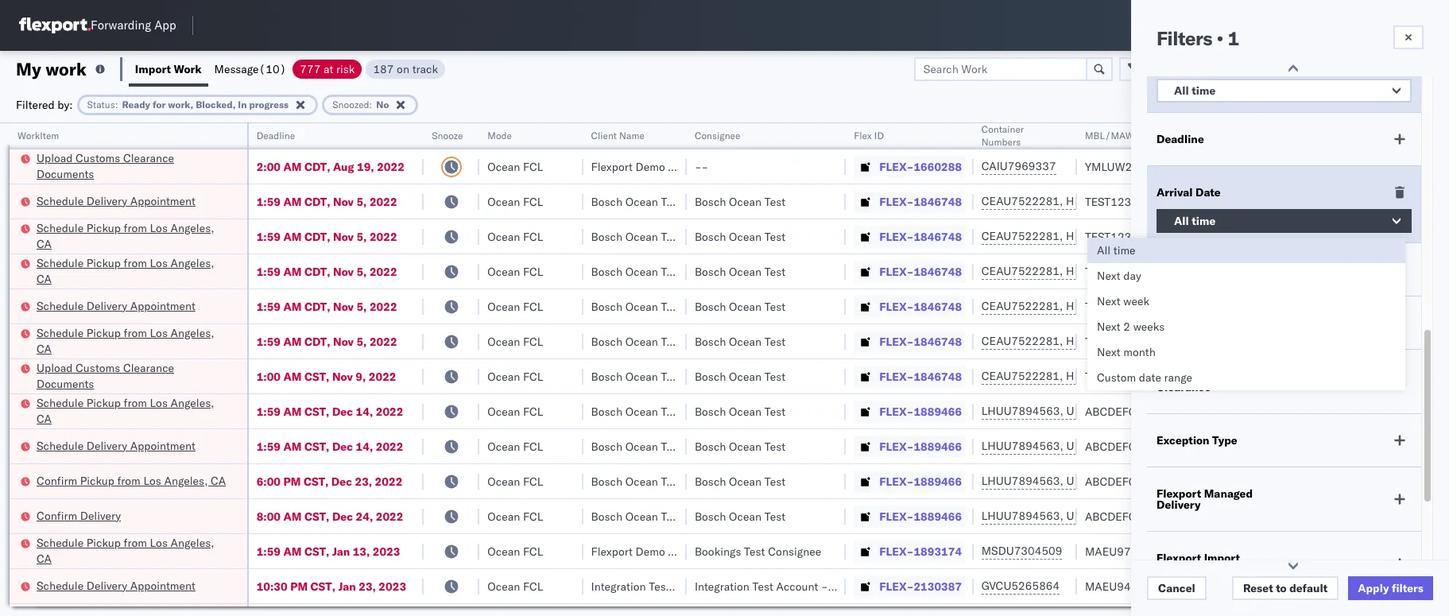 Task type: vqa. For each thing, say whether or not it's contained in the screenshot.
the OS button
no



Task type: describe. For each thing, give the bounding box(es) containing it.
schedule delivery appointment button for 1:59 am cst, dec 14, 2022
[[37, 438, 195, 455]]

4 ceau7522281, from the top
[[981, 299, 1063, 313]]

resize handle column header for client name
[[668, 123, 687, 616]]

2130387
[[914, 579, 962, 593]]

2 cdt, from the top
[[304, 194, 330, 209]]

6:00
[[256, 474, 281, 488]]

flexport inside the flexport import customs
[[1157, 551, 1201, 565]]

exception
[[1199, 62, 1251, 76]]

187 on track
[[373, 62, 438, 76]]

upload for 1:00 am cst, nov 9, 2022
[[37, 360, 73, 375]]

flex-1846748 for upload customs clearance documents button related to 1:00 am cst, nov 9, 2022
[[879, 369, 962, 384]]

lhuu7894563, uetu5238478 for schedule delivery appointment
[[981, 439, 1144, 453]]

upload for 2:00 am cdt, aug 19, 2022
[[37, 151, 73, 165]]

0 vertical spatial time
[[1192, 83, 1216, 98]]

managed
[[1204, 486, 1253, 501]]

all for 1st all time button from the bottom of the page
[[1174, 214, 1189, 228]]

4 1846748 from the top
[[914, 299, 962, 314]]

cdt, for upload customs clearance documents button related to 2:00 am cdt, aug 19, 2022
[[304, 159, 330, 174]]

schedule pickup from los angeles, ca link for 5th schedule pickup from los angeles, ca button from the bottom of the page
[[37, 220, 226, 252]]

delivery inside flexport managed delivery
[[1157, 498, 1201, 512]]

resize handle column header for mode
[[564, 123, 583, 616]]

9 schedule from the top
[[37, 578, 84, 593]]

11 ocean fcl from the top
[[488, 509, 543, 523]]

snooze
[[432, 130, 463, 141]]

4 abcdefg78456546 from the top
[[1085, 509, 1192, 523]]

7 schedule from the top
[[37, 438, 84, 453]]

4 1889466 from the top
[[914, 509, 962, 523]]

fcl for schedule pickup from los angeles, ca link associated with fourth schedule pickup from los angeles, ca button from the top of the page
[[523, 404, 543, 419]]

flex- for 1:59 am cdt, nov 5, 2022's schedule delivery appointment link
[[879, 299, 914, 314]]

work,
[[168, 98, 193, 110]]

flexport managed delivery
[[1157, 486, 1253, 512]]

filtered
[[16, 97, 55, 112]]

upload customs clearance documents link for 2:00 am cdt, aug 19, 2022
[[37, 150, 226, 182]]

consignee up integration
[[668, 544, 721, 558]]

batch action
[[1359, 62, 1428, 76]]

1 1:59 am cdt, nov 5, 2022 from the top
[[256, 194, 397, 209]]

actions
[[1389, 130, 1422, 141]]

4 1:59 am cdt, nov 5, 2022 from the top
[[256, 299, 397, 314]]

1846748 for upload customs clearance documents button related to 1:00 am cst, nov 9, 2022
[[914, 369, 962, 384]]

confirm pickup from los angeles, ca button
[[37, 473, 226, 490]]

4 5, from the top
[[356, 299, 367, 314]]

flex-1889466 for schedule pickup from los angeles, ca
[[879, 404, 962, 419]]

jawla for upload customs clearance documents
[[1323, 159, 1350, 174]]

next for next 2 weeks
[[1097, 320, 1121, 334]]

for
[[1192, 369, 1210, 383]]

uetu5238478 for schedule pickup from los angeles, ca
[[1066, 404, 1144, 418]]

upload customs clearance documents for 2:00 am cdt, aug 19, 2022
[[37, 151, 174, 181]]

2 fcl from the top
[[523, 194, 543, 209]]

app
[[154, 18, 176, 33]]

dec for schedule delivery appointment
[[332, 439, 353, 454]]

customs inside the flexport import customs
[[1157, 562, 1203, 576]]

4 uetu5238478 from the top
[[1066, 509, 1144, 523]]

abcdefg78456546 for confirm pickup from los angeles, ca
[[1085, 474, 1192, 488]]

2 jawla from the top
[[1323, 194, 1350, 209]]

choi
[[1334, 579, 1357, 593]]

1 ceau7522281, from the top
[[981, 194, 1063, 208]]

4 test123456 from the top
[[1085, 299, 1152, 314]]

work inside button
[[174, 62, 202, 76]]

5 cdt, from the top
[[304, 299, 330, 314]]

10 resize handle column header from the left
[[1361, 123, 1380, 616]]

lhuu7894563, for schedule pickup from los angeles, ca
[[981, 404, 1064, 418]]

2022 for confirm pickup from los angeles, ca 'link' in the bottom left of the page
[[375, 474, 403, 488]]

status : ready for work, blocked, in progress
[[87, 98, 289, 110]]

filtered by:
[[16, 97, 73, 112]]

deadline inside button
[[256, 130, 295, 141]]

1 appointment from the top
[[130, 194, 195, 208]]

1:59 for schedule pickup from los angeles, ca link associated with fourth schedule pickup from los angeles, ca button from the top of the page
[[256, 404, 281, 419]]

ceau7522281, hlxu6269489, hlxu8034992 for second schedule pickup from los angeles, ca button from the top of the page
[[981, 264, 1228, 278]]

2022 for schedule pickup from los angeles, ca link associated with fourth schedule pickup from los angeles, ca button from the top of the page
[[376, 404, 403, 419]]

11 fcl from the top
[[523, 509, 543, 523]]

no
[[376, 98, 389, 110]]

mode button
[[480, 126, 567, 142]]

10 am from the top
[[283, 509, 302, 523]]

6:00 pm cst, dec 23, 2022
[[256, 474, 403, 488]]

3 test123456 from the top
[[1085, 264, 1152, 279]]

hlxu8034992 for second schedule pickup from los angeles, ca button from the top of the page
[[1150, 264, 1228, 278]]

week
[[1123, 294, 1150, 308]]

upload customs clearance documents button for 1:00 am cst, nov 9, 2022
[[37, 360, 226, 393]]

1:59 am cst, dec 14, 2022 for schedule delivery appointment
[[256, 439, 403, 454]]

9,
[[356, 369, 366, 384]]

4 lhuu7894563, from the top
[[981, 509, 1064, 523]]

6 schedule from the top
[[37, 395, 84, 410]]

forwarding app link
[[19, 17, 176, 33]]

1:59 for 1:59 am cst, dec 14, 2022 schedule delivery appointment link
[[256, 439, 281, 454]]

from for schedule pickup from los angeles, ca link related to 5th schedule pickup from los angeles, ca button from the top
[[124, 535, 147, 550]]

confirm pickup from los angeles, ca
[[37, 473, 226, 488]]

name
[[619, 130, 645, 141]]

ocean fcl for upload customs clearance documents link corresponding to 2:00 am cdt, aug 19, 2022
[[488, 159, 543, 174]]

1 horizontal spatial deadline
[[1157, 132, 1204, 146]]

3 resize handle column header from the left
[[461, 123, 480, 616]]

default
[[1289, 581, 1328, 595]]

8 schedule from the top
[[37, 535, 84, 550]]

2 flex- from the top
[[879, 194, 914, 209]]

upload customs clearance documents link for 1:00 am cst, nov 9, 2022
[[37, 360, 226, 391]]

1 schedule from the top
[[37, 194, 84, 208]]

flex- for second schedule pickup from los angeles, ca button from the top of the page's schedule pickup from los angeles, ca link
[[879, 264, 914, 279]]

from for schedule pickup from los angeles, ca link corresponding to 5th schedule pickup from los angeles, ca button from the bottom of the page
[[124, 221, 147, 235]]

my work
[[16, 58, 87, 80]]

confirm delivery button
[[37, 508, 121, 525]]

pm for 6:00
[[283, 474, 301, 488]]

schedule delivery appointment link for 10:30 pm cst, jan 23, 2023
[[37, 578, 195, 593]]

nov for 5th schedule pickup from los angeles, ca button from the bottom of the page
[[333, 229, 354, 244]]

next 2 weeks
[[1097, 320, 1165, 334]]

7 fcl from the top
[[523, 369, 543, 384]]

flex
[[854, 130, 872, 141]]

aug
[[333, 159, 354, 174]]

lhuu7894563, for schedule delivery appointment
[[981, 439, 1064, 453]]

1 schedule pickup from los angeles, ca button from the top
[[37, 220, 226, 253]]

flex id
[[854, 130, 884, 141]]

snoozed : no
[[332, 98, 389, 110]]

deadline button
[[249, 126, 408, 142]]

0 vertical spatial ready
[[122, 98, 150, 110]]

customs inside the ready for customs clearance
[[1213, 369, 1259, 383]]

4 lhuu7894563, uetu5238478 from the top
[[981, 509, 1144, 523]]

19,
[[357, 159, 374, 174]]

day
[[1123, 269, 1141, 283]]

pickup for 5th schedule pickup from los angeles, ca button from the bottom of the page
[[86, 221, 121, 235]]

consignee down consignee button
[[668, 159, 721, 174]]

maeu9408431
[[1085, 579, 1165, 593]]

1 hlxu6269489, from the top
[[1066, 194, 1147, 208]]

hlxu6269489, for upload customs clearance documents button related to 1:00 am cst, nov 9, 2022
[[1066, 369, 1147, 383]]

date
[[1196, 185, 1221, 200]]

ocean fcl for upload customs clearance documents link associated with 1:00 am cst, nov 9, 2022
[[488, 369, 543, 384]]

1 schedule delivery appointment from the top
[[37, 194, 195, 208]]

message
[[214, 62, 259, 76]]

appointment for 10:30 pm cst, jan 23, 2023
[[130, 578, 195, 593]]

action
[[1393, 62, 1428, 76]]

flex-1846748 for third schedule pickup from los angeles, ca button from the bottom of the page
[[879, 334, 962, 349]]

for
[[153, 98, 166, 110]]

origin
[[1394, 579, 1424, 593]]

1 all time button from the top
[[1157, 79, 1412, 103]]

11 resize handle column header from the left
[[1409, 123, 1428, 616]]

resize handle column header for workitem
[[228, 123, 247, 616]]

id
[[874, 130, 884, 141]]

1 schedule delivery appointment link from the top
[[37, 193, 195, 209]]

from for second schedule pickup from los angeles, ca button from the top of the page's schedule pickup from los angeles, ca link
[[124, 256, 147, 270]]

delivery for first schedule delivery appointment button
[[86, 194, 127, 208]]

2
[[1123, 320, 1130, 334]]

my
[[16, 58, 41, 80]]

2022 for schedule pickup from los angeles, ca link corresponding to 5th schedule pickup from los angeles, ca button from the bottom of the page
[[370, 229, 397, 244]]

flex- for schedule pickup from los angeles, ca link related to third schedule pickup from los angeles, ca button from the bottom of the page
[[879, 334, 914, 349]]

: for snoozed
[[369, 98, 372, 110]]

2 vertical spatial time
[[1113, 243, 1136, 258]]

client name
[[591, 130, 645, 141]]

2022 for schedule pickup from los angeles, ca link related to third schedule pickup from los angeles, ca button from the bottom of the page
[[370, 334, 397, 349]]

delivery for 10:30 pm cst, jan 23, 2023 schedule delivery appointment button
[[86, 578, 127, 593]]

consignee up account
[[768, 544, 821, 558]]

ceau7522281, for upload customs clearance documents button related to 1:00 am cst, nov 9, 2022
[[981, 369, 1063, 383]]

los for confirm pickup from los angeles, ca button
[[143, 473, 161, 488]]

1 5, from the top
[[356, 194, 367, 209]]

confirm delivery
[[37, 508, 121, 523]]

2023 for 10:30 pm cst, jan 23, 2023
[[379, 579, 406, 593]]

ceau7522281, hlxu6269489, hlxu8034992 for schedule delivery appointment button associated with 1:59 am cdt, nov 5, 2022
[[981, 299, 1228, 313]]

batch action button
[[1335, 57, 1439, 81]]

1:59 for schedule pickup from los angeles, ca link related to 5th schedule pickup from los angeles, ca button from the top
[[256, 544, 281, 558]]

am for schedule pickup from los angeles, ca link associated with fourth schedule pickup from los angeles, ca button from the top of the page
[[283, 404, 302, 419]]

ready inside the ready for customs clearance
[[1157, 369, 1190, 383]]

2 gaurav from the top
[[1284, 194, 1320, 209]]

10:30 pm cst, jan 23, 2023
[[256, 579, 406, 593]]

2 schedule from the top
[[37, 221, 84, 235]]

schedule delivery appointment link for 1:59 am cdt, nov 5, 2022
[[37, 298, 195, 314]]

6 test123456 from the top
[[1085, 369, 1152, 384]]

1 1846748 from the top
[[914, 194, 962, 209]]

1 ceau7522281, hlxu6269489, hlxu8034992 from the top
[[981, 194, 1228, 208]]

dec left 24,
[[332, 509, 353, 523]]

187
[[373, 62, 394, 76]]

ocean fcl for schedule pickup from los angeles, ca link corresponding to 5th schedule pickup from los angeles, ca button from the bottom of the page
[[488, 229, 543, 244]]

2 ocean fcl from the top
[[488, 194, 543, 209]]

1660288
[[914, 159, 962, 174]]

flexport demo consignee for -
[[591, 159, 721, 174]]

flexport inside flexport managed delivery
[[1157, 486, 1201, 501]]

4 hlxu6269489, from the top
[[1066, 299, 1147, 313]]

8:00
[[256, 509, 281, 523]]

schedule delivery appointment for 10:30 pm cst, jan 23, 2023
[[37, 578, 195, 593]]

arrival date
[[1157, 185, 1221, 200]]

ceau7522281, for second schedule pickup from los angeles, ca button from the top of the page
[[981, 264, 1063, 278]]

gaurav for upload customs clearance documents
[[1284, 159, 1320, 174]]

fcl for schedule pickup from los angeles, ca link related to third schedule pickup from los angeles, ca button from the bottom of the page
[[523, 334, 543, 349]]

2:00 am cdt, aug 19, 2022
[[256, 159, 405, 174]]

import work button
[[129, 51, 208, 87]]

exception type
[[1157, 433, 1237, 448]]

abcdefg78456546 for schedule delivery appointment
[[1085, 439, 1192, 454]]

1:59 am cst, jan 13, 2023
[[256, 544, 400, 558]]

integration test account - karl lagerfeld
[[695, 579, 902, 593]]

1
[[1228, 26, 1239, 50]]

5, for third schedule pickup from los angeles, ca button from the bottom of the page
[[356, 334, 367, 349]]

client
[[591, 130, 617, 141]]

jaehyung
[[1284, 579, 1331, 593]]

3 schedule pickup from los angeles, ca button from the top
[[37, 325, 226, 358]]

flex id button
[[846, 126, 958, 142]]

5 1:59 am cdt, nov 5, 2022 from the top
[[256, 334, 397, 349]]

weeks
[[1133, 320, 1165, 334]]

by:
[[57, 97, 73, 112]]

1 flex-1846748 from the top
[[879, 194, 962, 209]]

5 test123456 from the top
[[1085, 334, 1152, 349]]

flex- for 10:30 pm cst, jan 23, 2023 schedule delivery appointment link
[[879, 579, 914, 593]]

flex- for confirm pickup from los angeles, ca 'link' in the bottom left of the page
[[879, 474, 914, 488]]

custom date range
[[1097, 370, 1192, 385]]

cst, up 1:59 am cst, jan 13, 2023
[[304, 509, 329, 523]]

demo for -
[[636, 159, 665, 174]]

mode
[[488, 130, 512, 141]]

los for second schedule pickup from los angeles, ca button from the top of the page
[[150, 256, 168, 270]]

cdt, for second schedule pickup from los angeles, ca button from the top of the page
[[304, 264, 330, 279]]

2 1:59 am cdt, nov 5, 2022 from the top
[[256, 229, 397, 244]]

flex-1893174
[[879, 544, 962, 558]]

777 at risk
[[300, 62, 355, 76]]

2 gaurav jawla from the top
[[1284, 194, 1350, 209]]

import inside button
[[135, 62, 171, 76]]

mbl/mawb
[[1085, 130, 1140, 141]]

from for schedule pickup from los angeles, ca link related to third schedule pickup from los angeles, ca button from the bottom of the page
[[124, 326, 147, 340]]

hlxu8034992 for third schedule pickup from los angeles, ca button from the bottom of the page
[[1150, 334, 1228, 348]]

cancel button
[[1147, 576, 1207, 600]]

mbl/mawb numbers
[[1085, 130, 1182, 141]]

pickup for confirm pickup from los angeles, ca button
[[80, 473, 114, 488]]

4 flex-1889466 from the top
[[879, 509, 962, 523]]

ca for schedule pickup from los angeles, ca link corresponding to 5th schedule pickup from los angeles, ca button from the bottom of the page
[[37, 236, 52, 251]]

1 vertical spatial work
[[1157, 316, 1184, 330]]

month
[[1123, 345, 1156, 359]]

item
[[1187, 316, 1211, 330]]

schedule pickup from los angeles, ca for schedule pickup from los angeles, ca link associated with fourth schedule pickup from los angeles, ca button from the top of the page
[[37, 395, 214, 426]]

2 all time button from the top
[[1157, 209, 1412, 233]]

resize handle column header for flex id
[[954, 123, 974, 616]]

5 schedule from the top
[[37, 326, 84, 340]]

4 hlxu8034992 from the top
[[1150, 299, 1228, 313]]

schedule delivery appointment for 1:59 am cdt, nov 5, 2022
[[37, 298, 195, 313]]

Search Work text field
[[914, 57, 1087, 81]]

bookings
[[695, 544, 741, 558]]

ca for confirm pickup from los angeles, ca 'link' in the bottom left of the page
[[211, 473, 226, 488]]

appointment for 1:59 am cst, dec 14, 2022
[[130, 438, 195, 453]]

schedule pickup from los angeles, ca link for fourth schedule pickup from los angeles, ca button from the top of the page
[[37, 395, 226, 426]]

maeu9736123
[[1085, 544, 1165, 558]]

next month
[[1097, 345, 1156, 359]]

1889466 for confirm pickup from los angeles, ca
[[914, 474, 962, 488]]

1 vertical spatial time
[[1192, 214, 1216, 228]]

4 schedule pickup from los angeles, ca button from the top
[[37, 395, 226, 428]]

11 flex- from the top
[[879, 509, 914, 523]]

to
[[1276, 581, 1287, 595]]

hlxu8034992 for upload customs clearance documents button related to 1:00 am cst, nov 9, 2022
[[1150, 369, 1228, 383]]

clearance for 1:00 am cst, nov 9, 2022
[[123, 360, 174, 375]]

container numbers
[[981, 123, 1024, 148]]

angeles, for schedule pickup from los angeles, ca link related to 5th schedule pickup from los angeles, ca button from the top
[[171, 535, 214, 550]]

10:30
[[256, 579, 288, 593]]

(10)
[[259, 62, 286, 76]]

at
[[323, 62, 333, 76]]

3 schedule from the top
[[37, 256, 84, 270]]

integration
[[695, 579, 750, 593]]



Task type: locate. For each thing, give the bounding box(es) containing it.
consignee inside button
[[695, 130, 740, 141]]

1 vertical spatial all
[[1174, 214, 1189, 228]]

3 appointment from the top
[[130, 438, 195, 453]]

filters
[[1392, 581, 1424, 595]]

0 horizontal spatial work
[[174, 62, 202, 76]]

: up workitem button
[[115, 98, 118, 110]]

time up next day
[[1113, 243, 1136, 258]]

dec down 1:00 am cst, nov 9, 2022
[[332, 404, 353, 419]]

7 flex- from the top
[[879, 369, 914, 384]]

ceau7522281,
[[981, 194, 1063, 208], [981, 229, 1063, 243], [981, 264, 1063, 278], [981, 299, 1063, 313], [981, 334, 1063, 348], [981, 369, 1063, 383]]

test123456 down next month
[[1085, 369, 1152, 384]]

3 flex-1889466 from the top
[[879, 474, 962, 488]]

1 horizontal spatial :
[[369, 98, 372, 110]]

0 vertical spatial confirm
[[37, 473, 77, 488]]

next week
[[1097, 294, 1150, 308]]

ceau7522281, hlxu6269489, hlxu8034992 up custom
[[981, 334, 1228, 348]]

los for 5th schedule pickup from los angeles, ca button from the bottom of the page
[[150, 221, 168, 235]]

0 vertical spatial jan
[[332, 544, 350, 558]]

0 horizontal spatial deadline
[[256, 130, 295, 141]]

cdt, for 5th schedule pickup from los angeles, ca button from the bottom of the page
[[304, 229, 330, 244]]

cst, down 1:00 am cst, nov 9, 2022
[[304, 404, 329, 419]]

2 upload customs clearance documents button from the top
[[37, 360, 226, 393]]

1 vertical spatial 14,
[[356, 439, 373, 454]]

hlxu6269489, up next week
[[1066, 264, 1147, 278]]

progress
[[249, 98, 289, 110]]

2023 down 1:59 am cst, jan 13, 2023
[[379, 579, 406, 593]]

container
[[981, 123, 1024, 135]]

10 flex- from the top
[[879, 474, 914, 488]]

type right the item on the right
[[1214, 316, 1239, 330]]

jan
[[332, 544, 350, 558], [338, 579, 356, 593]]

ceau7522281, hlxu6269489, hlxu8034992 for 5th schedule pickup from los angeles, ca button from the bottom of the page
[[981, 229, 1228, 243]]

0 horizontal spatial :
[[115, 98, 118, 110]]

resize handle column header for mbl/mawb numbers
[[1257, 123, 1276, 616]]

2 resize handle column header from the left
[[405, 123, 424, 616]]

4 1:59 from the top
[[256, 299, 281, 314]]

test123456 down "ymluw236679313"
[[1085, 194, 1152, 209]]

1 flexport demo consignee from the top
[[591, 159, 721, 174]]

3 schedule pickup from los angeles, ca from the top
[[37, 326, 214, 356]]

filters
[[1157, 26, 1212, 50]]

5,
[[356, 194, 367, 209], [356, 229, 367, 244], [356, 264, 367, 279], [356, 299, 367, 314], [356, 334, 367, 349]]

5 schedule pickup from los angeles, ca button from the top
[[37, 535, 226, 568]]

pm right 6:00
[[283, 474, 301, 488]]

deadline
[[256, 130, 295, 141], [1157, 132, 1204, 146]]

appointment
[[130, 194, 195, 208], [130, 298, 195, 313], [130, 438, 195, 453], [130, 578, 195, 593]]

2 vertical spatial gaurav
[[1284, 229, 1320, 244]]

am for schedule pickup from los angeles, ca link related to 5th schedule pickup from los angeles, ca button from the top
[[283, 544, 302, 558]]

2023 right the 13,
[[373, 544, 400, 558]]

hlxu6269489, up next day
[[1066, 229, 1147, 243]]

confirm for confirm delivery
[[37, 508, 77, 523]]

10 fcl from the top
[[523, 474, 543, 488]]

: left no
[[369, 98, 372, 110]]

3 1889466 from the top
[[914, 474, 962, 488]]

1 vertical spatial all time button
[[1157, 209, 1412, 233]]

test123456 up next week
[[1085, 264, 1152, 279]]

jawla
[[1323, 159, 1350, 174], [1323, 194, 1350, 209], [1323, 229, 1350, 244]]

5 am from the top
[[283, 299, 302, 314]]

schedule delivery appointment for 1:59 am cst, dec 14, 2022
[[37, 438, 195, 453]]

•
[[1217, 26, 1223, 50]]

2 test123456 from the top
[[1085, 229, 1152, 244]]

1 vertical spatial documents
[[37, 376, 94, 391]]

numbers up "ymluw236679313"
[[1143, 130, 1182, 141]]

all time down file on the top of page
[[1174, 83, 1216, 98]]

1:59 for schedule pickup from los angeles, ca link related to third schedule pickup from los angeles, ca button from the bottom of the page
[[256, 334, 281, 349]]

ceau7522281, for third schedule pickup from los angeles, ca button from the bottom of the page
[[981, 334, 1063, 348]]

6 resize handle column header from the left
[[827, 123, 846, 616]]

customs
[[76, 151, 120, 165], [76, 360, 120, 375], [1213, 369, 1259, 383], [1157, 562, 1203, 576]]

numbers down container
[[981, 136, 1021, 148]]

list box
[[1087, 238, 1405, 390]]

3 flex- from the top
[[879, 229, 914, 244]]

1 1:59 from the top
[[256, 194, 281, 209]]

0 vertical spatial flexport demo consignee
[[591, 159, 721, 174]]

hlxu6269489, down "ymluw236679313"
[[1066, 194, 1147, 208]]

ceau7522281, for 5th schedule pickup from los angeles, ca button from the bottom of the page
[[981, 229, 1063, 243]]

1846748 for second schedule pickup from los angeles, ca button from the top of the page
[[914, 264, 962, 279]]

1 vertical spatial type
[[1212, 433, 1237, 448]]

delivery for schedule delivery appointment button corresponding to 1:59 am cst, dec 14, 2022
[[86, 438, 127, 453]]

upload customs clearance documents for 1:00 am cst, nov 9, 2022
[[37, 360, 174, 391]]

confirm inside 'link'
[[37, 473, 77, 488]]

1 horizontal spatial import
[[1204, 551, 1240, 565]]

cst, for schedule pickup from los angeles, ca link related to 5th schedule pickup from los angeles, ca button from the top
[[304, 544, 329, 558]]

1 vertical spatial all time
[[1174, 214, 1216, 228]]

2023 for 1:59 am cst, jan 13, 2023
[[373, 544, 400, 558]]

2 flex-1889466 from the top
[[879, 439, 962, 454]]

from inside 'link'
[[117, 473, 141, 488]]

1:59 am cst, dec 14, 2022 down 1:00 am cst, nov 9, 2022
[[256, 404, 403, 419]]

1 uetu5238478 from the top
[[1066, 404, 1144, 418]]

4 ceau7522281, hlxu6269489, hlxu8034992 from the top
[[981, 299, 1228, 313]]

5 flex- from the top
[[879, 299, 914, 314]]

clearance for 2:00 am cdt, aug 19, 2022
[[123, 151, 174, 165]]

flexport import customs
[[1157, 551, 1240, 576]]

los for fourth schedule pickup from los angeles, ca button from the top of the page
[[150, 395, 168, 410]]

los inside 'link'
[[143, 473, 161, 488]]

1 horizontal spatial numbers
[[1143, 130, 1182, 141]]

am for upload customs clearance documents link associated with 1:00 am cst, nov 9, 2022
[[283, 369, 302, 384]]

risk
[[336, 62, 355, 76]]

1 vertical spatial jawla
[[1323, 194, 1350, 209]]

cst, up '8:00 am cst, dec 24, 2022'
[[304, 474, 329, 488]]

gaurav jawla for schedule pickup from los angeles, ca
[[1284, 229, 1350, 244]]

flex-1889466
[[879, 404, 962, 419], [879, 439, 962, 454], [879, 474, 962, 488], [879, 509, 962, 523]]

abcdefg78456546
[[1085, 404, 1192, 419], [1085, 439, 1192, 454], [1085, 474, 1192, 488], [1085, 509, 1192, 523]]

1 horizontal spatial work
[[1157, 316, 1184, 330]]

0 vertical spatial 14,
[[356, 404, 373, 419]]

ceau7522281, hlxu6269489, hlxu8034992 up 2 in the right of the page
[[981, 299, 1228, 313]]

ocean fcl for 1:59 am cst, dec 14, 2022 schedule delivery appointment link
[[488, 439, 543, 454]]

next left 2 in the right of the page
[[1097, 320, 1121, 334]]

fcl for 10:30 pm cst, jan 23, 2023 schedule delivery appointment link
[[523, 579, 543, 593]]

1 vertical spatial upload customs clearance documents button
[[37, 360, 226, 393]]

test123456 down 2 in the right of the page
[[1085, 334, 1152, 349]]

2 : from the left
[[369, 98, 372, 110]]

pickup inside 'link'
[[80, 473, 114, 488]]

4 ocean fcl from the top
[[488, 264, 543, 279]]

5 resize handle column header from the left
[[668, 123, 687, 616]]

import up cancel 'button'
[[1204, 551, 1240, 565]]

flex- for 1:59 am cst, dec 14, 2022 schedule delivery appointment link
[[879, 439, 914, 454]]

reset
[[1243, 581, 1273, 595]]

arrival
[[1157, 185, 1193, 200]]

blocked,
[[196, 98, 236, 110]]

1 cdt, from the top
[[304, 159, 330, 174]]

deadline up 2:00
[[256, 130, 295, 141]]

flex- for upload customs clearance documents link associated with 1:00 am cst, nov 9, 2022
[[879, 369, 914, 384]]

next for next month
[[1097, 345, 1121, 359]]

23, down the 13,
[[359, 579, 376, 593]]

2022 for upload customs clearance documents link associated with 1:00 am cst, nov 9, 2022
[[369, 369, 396, 384]]

0 vertical spatial 23,
[[355, 474, 372, 488]]

:
[[115, 98, 118, 110], [369, 98, 372, 110]]

0 vertical spatial 2023
[[373, 544, 400, 558]]

1 lhuu7894563, from the top
[[981, 404, 1064, 418]]

jaehyung choi - test origin agen
[[1284, 579, 1449, 593]]

flexport. image
[[19, 17, 91, 33]]

hlxu6269489,
[[1066, 194, 1147, 208], [1066, 229, 1147, 243], [1066, 264, 1147, 278], [1066, 299, 1147, 313], [1066, 334, 1147, 348], [1066, 369, 1147, 383]]

flexport demo consignee up integration
[[591, 544, 721, 558]]

8:00 am cst, dec 24, 2022
[[256, 509, 403, 523]]

cst, left the 9,
[[304, 369, 329, 384]]

0 vertical spatial documents
[[37, 167, 94, 181]]

ocean fcl for schedule pickup from los angeles, ca link related to 5th schedule pickup from los angeles, ca button from the top
[[488, 544, 543, 558]]

schedule pickup from los angeles, ca for second schedule pickup from los angeles, ca button from the top of the page's schedule pickup from los angeles, ca link
[[37, 256, 214, 286]]

dec up '8:00 am cst, dec 24, 2022'
[[331, 474, 352, 488]]

flex-1846748 for 5th schedule pickup from los angeles, ca button from the bottom of the page
[[879, 229, 962, 244]]

work
[[45, 58, 87, 80]]

lhuu7894563,
[[981, 404, 1064, 418], [981, 439, 1064, 453], [981, 474, 1064, 488], [981, 509, 1064, 523]]

work up status : ready for work, blocked, in progress
[[174, 62, 202, 76]]

reset to default button
[[1232, 576, 1339, 600]]

numbers inside container numbers
[[981, 136, 1021, 148]]

14, up 6:00 pm cst, dec 23, 2022
[[356, 439, 373, 454]]

3 ocean fcl from the top
[[488, 229, 543, 244]]

0 vertical spatial all
[[1174, 83, 1189, 98]]

6 hlxu8034992 from the top
[[1150, 369, 1228, 383]]

2023
[[373, 544, 400, 558], [379, 579, 406, 593]]

6 cdt, from the top
[[304, 334, 330, 349]]

7 ocean fcl from the top
[[488, 369, 543, 384]]

dec for confirm pickup from los angeles, ca
[[331, 474, 352, 488]]

range
[[1164, 370, 1192, 385]]

flex- for upload customs clearance documents link corresponding to 2:00 am cdt, aug 19, 2022
[[879, 159, 914, 174]]

ceau7522281, hlxu6269489, hlxu8034992 down "ymluw236679313"
[[981, 194, 1228, 208]]

4 flex-1846748 from the top
[[879, 299, 962, 314]]

message (10)
[[214, 62, 286, 76]]

Search Shipments (/) text field
[[1145, 14, 1298, 37]]

4 schedule delivery appointment from the top
[[37, 578, 195, 593]]

flex-2130387
[[879, 579, 962, 593]]

hlxu6269489, up custom
[[1066, 334, 1147, 348]]

0 vertical spatial upload customs clearance documents link
[[37, 150, 226, 182]]

10 ocean fcl from the top
[[488, 474, 543, 488]]

list box containing all time
[[1087, 238, 1405, 390]]

ca inside 'link'
[[211, 473, 226, 488]]

1846748 for 5th schedule pickup from los angeles, ca button from the bottom of the page
[[914, 229, 962, 244]]

ceau7522281, hlxu6269489, hlxu8034992 for third schedule pickup from los angeles, ca button from the bottom of the page
[[981, 334, 1228, 348]]

from for confirm pickup from los angeles, ca 'link' in the bottom left of the page
[[117, 473, 141, 488]]

clearance inside the ready for customs clearance
[[1157, 380, 1211, 394]]

3 abcdefg78456546 from the top
[[1085, 474, 1192, 488]]

test123456 up next day
[[1085, 229, 1152, 244]]

3 5, from the top
[[356, 264, 367, 279]]

all time for 1st all time button
[[1174, 83, 1216, 98]]

date
[[1139, 370, 1161, 385]]

file exception
[[1177, 62, 1251, 76]]

ceau7522281, hlxu6269489, hlxu8034992 up next day
[[981, 229, 1228, 243]]

0 vertical spatial all time button
[[1157, 79, 1412, 103]]

nov for second schedule pickup from los angeles, ca button from the top of the page
[[333, 264, 354, 279]]

apply
[[1358, 581, 1389, 595]]

all time button down exception at right
[[1157, 79, 1412, 103]]

type right exception
[[1212, 433, 1237, 448]]

1 upload customs clearance documents from the top
[[37, 151, 174, 181]]

1893174
[[914, 544, 962, 558]]

3 jawla from the top
[[1323, 229, 1350, 244]]

import inside the flexport import customs
[[1204, 551, 1240, 565]]

hlxu6269489, for second schedule pickup from los angeles, ca button from the top of the page
[[1066, 264, 1147, 278]]

5 1:59 from the top
[[256, 334, 281, 349]]

delivery
[[86, 194, 127, 208], [86, 298, 127, 313], [86, 438, 127, 453], [1157, 498, 1201, 512], [80, 508, 121, 523], [86, 578, 127, 593]]

2 flex-1846748 from the top
[[879, 229, 962, 244]]

1 vertical spatial ready
[[1157, 369, 1190, 383]]

2 next from the top
[[1097, 294, 1121, 308]]

schedule pickup from los angeles, ca for schedule pickup from los angeles, ca link corresponding to 5th schedule pickup from los angeles, ca button from the bottom of the page
[[37, 221, 214, 251]]

--
[[695, 159, 708, 174]]

next down next day
[[1097, 294, 1121, 308]]

resize handle column header
[[228, 123, 247, 616], [405, 123, 424, 616], [461, 123, 480, 616], [564, 123, 583, 616], [668, 123, 687, 616], [827, 123, 846, 616], [954, 123, 974, 616], [1058, 123, 1077, 616], [1257, 123, 1276, 616], [1361, 123, 1380, 616], [1409, 123, 1428, 616]]

1:59 am cst, dec 14, 2022 up 6:00 pm cst, dec 23, 2022
[[256, 439, 403, 454]]

2 vertical spatial all
[[1097, 243, 1111, 258]]

4 am from the top
[[283, 264, 302, 279]]

operator
[[1157, 262, 1204, 277]]

23, up 24,
[[355, 474, 372, 488]]

1 vertical spatial jan
[[338, 579, 356, 593]]

file
[[1177, 62, 1197, 76]]

5, for second schedule pickup from los angeles, ca button from the top of the page
[[356, 264, 367, 279]]

2 confirm from the top
[[37, 508, 77, 523]]

0 horizontal spatial import
[[135, 62, 171, 76]]

4 schedule from the top
[[37, 298, 84, 313]]

bosch
[[591, 194, 623, 209], [695, 194, 726, 209], [591, 229, 623, 244], [695, 229, 726, 244], [591, 264, 623, 279], [695, 264, 726, 279], [591, 299, 623, 314], [695, 299, 726, 314], [591, 334, 623, 349], [695, 334, 726, 349], [591, 369, 623, 384], [695, 369, 726, 384], [591, 404, 623, 419], [695, 404, 726, 419], [591, 439, 623, 454], [695, 439, 726, 454], [591, 474, 623, 488], [695, 474, 726, 488], [591, 509, 623, 523], [695, 509, 726, 523]]

777
[[300, 62, 321, 76]]

angeles, for schedule pickup from los angeles, ca link related to third schedule pickup from los angeles, ca button from the bottom of the page
[[171, 326, 214, 340]]

all
[[1174, 83, 1189, 98], [1174, 214, 1189, 228], [1097, 243, 1111, 258]]

0 vertical spatial demo
[[636, 159, 665, 174]]

confirm for confirm pickup from los angeles, ca
[[37, 473, 77, 488]]

pickup for third schedule pickup from los angeles, ca button from the bottom of the page
[[86, 326, 121, 340]]

1 upload customs clearance documents button from the top
[[37, 150, 226, 183]]

gaurav for schedule pickup from los angeles, ca
[[1284, 229, 1320, 244]]

batch
[[1359, 62, 1391, 76]]

0 horizontal spatial numbers
[[981, 136, 1021, 148]]

1:00 am cst, nov 9, 2022
[[256, 369, 396, 384]]

angeles, for confirm pickup from los angeles, ca 'link' in the bottom left of the page
[[164, 473, 208, 488]]

0 vertical spatial upload customs clearance documents button
[[37, 150, 226, 183]]

test123456 up 2 in the right of the page
[[1085, 299, 1152, 314]]

cst, for 10:30 pm cst, jan 23, 2023 schedule delivery appointment link
[[310, 579, 335, 593]]

account
[[776, 579, 818, 593]]

2022 for upload customs clearance documents link corresponding to 2:00 am cdt, aug 19, 2022
[[377, 159, 405, 174]]

all down file on the top of page
[[1174, 83, 1189, 98]]

0 vertical spatial import
[[135, 62, 171, 76]]

ca for second schedule pickup from los angeles, ca button from the top of the page's schedule pickup from los angeles, ca link
[[37, 271, 52, 286]]

1 confirm from the top
[[37, 473, 77, 488]]

delivery for schedule delivery appointment button associated with 1:59 am cdt, nov 5, 2022
[[86, 298, 127, 313]]

6 1846748 from the top
[[914, 369, 962, 384]]

hlxu6269489, for third schedule pickup from los angeles, ca button from the bottom of the page
[[1066, 334, 1147, 348]]

1 vertical spatial upload
[[37, 360, 73, 375]]

jan down the 13,
[[338, 579, 356, 593]]

2022 for second schedule pickup from los angeles, ca button from the top of the page's schedule pickup from los angeles, ca link
[[370, 264, 397, 279]]

4 schedule pickup from los angeles, ca link from the top
[[37, 395, 226, 426]]

5 flex-1846748 from the top
[[879, 334, 962, 349]]

all time down arrival date
[[1174, 214, 1216, 228]]

fcl for second schedule pickup from los angeles, ca button from the top of the page's schedule pickup from los angeles, ca link
[[523, 264, 543, 279]]

uetu5238478 for schedule delivery appointment
[[1066, 439, 1144, 453]]

consignee
[[695, 130, 740, 141], [668, 159, 721, 174], [668, 544, 721, 558], [768, 544, 821, 558]]

resize handle column header for deadline
[[405, 123, 424, 616]]

on
[[397, 62, 409, 76]]

workitem button
[[10, 126, 231, 142]]

flex-1846748 button
[[854, 190, 965, 213], [854, 190, 965, 213], [854, 225, 965, 248], [854, 225, 965, 248], [854, 260, 965, 283], [854, 260, 965, 283], [854, 295, 965, 318], [854, 295, 965, 318], [854, 330, 965, 353], [854, 330, 965, 353], [854, 365, 965, 388], [854, 365, 965, 388]]

1 gaurav jawla from the top
[[1284, 159, 1350, 174]]

ceau7522281, hlxu6269489, hlxu8034992 for upload customs clearance documents button related to 1:00 am cst, nov 9, 2022
[[981, 369, 1228, 383]]

angeles, for schedule pickup from los angeles, ca link corresponding to 5th schedule pickup from los angeles, ca button from the bottom of the page
[[171, 221, 214, 235]]

1 hlxu8034992 from the top
[[1150, 194, 1228, 208]]

1 vertical spatial pm
[[290, 579, 308, 593]]

in
[[238, 98, 247, 110]]

0 horizontal spatial ready
[[122, 98, 150, 110]]

0 vertical spatial work
[[174, 62, 202, 76]]

2 1:59 from the top
[[256, 229, 281, 244]]

next left day on the right top of the page
[[1097, 269, 1121, 283]]

track
[[412, 62, 438, 76]]

14, for schedule pickup from los angeles, ca
[[356, 404, 373, 419]]

all time button up omkar
[[1157, 209, 1412, 233]]

reset to default
[[1243, 581, 1328, 595]]

demo down name
[[636, 159, 665, 174]]

jan left the 13,
[[332, 544, 350, 558]]

0 vertical spatial upload customs clearance documents
[[37, 151, 174, 181]]

2 upload customs clearance documents from the top
[[37, 360, 174, 391]]

1 vertical spatial 1:59 am cst, dec 14, 2022
[[256, 439, 403, 454]]

ready for customs clearance
[[1157, 369, 1259, 394]]

jawla for schedule pickup from los angeles, ca
[[1323, 229, 1350, 244]]

5 fcl from the top
[[523, 299, 543, 314]]

all time button
[[1157, 79, 1412, 103], [1157, 209, 1412, 233]]

flex-1660288
[[879, 159, 962, 174]]

0 vertical spatial clearance
[[123, 151, 174, 165]]

2 upload customs clearance documents link from the top
[[37, 360, 226, 391]]

1 vertical spatial clearance
[[123, 360, 174, 375]]

apply filters
[[1358, 581, 1424, 595]]

resize handle column header for container numbers
[[1058, 123, 1077, 616]]

1 14, from the top
[[356, 404, 373, 419]]

13,
[[353, 544, 370, 558]]

1 vertical spatial demo
[[636, 544, 665, 558]]

flexport demo consignee down name
[[591, 159, 721, 174]]

0 vertical spatial gaurav jawla
[[1284, 159, 1350, 174]]

2 1889466 from the top
[[914, 439, 962, 454]]

1 vertical spatial import
[[1204, 551, 1240, 565]]

pm right 10:30
[[290, 579, 308, 593]]

ceau7522281, hlxu6269489, hlxu8034992 down next month
[[981, 369, 1228, 383]]

numbers inside button
[[1143, 130, 1182, 141]]

work left the item on the right
[[1157, 316, 1184, 330]]

test
[[661, 194, 682, 209], [764, 194, 786, 209], [661, 229, 682, 244], [764, 229, 786, 244], [661, 264, 682, 279], [764, 264, 786, 279], [661, 299, 682, 314], [764, 299, 786, 314], [661, 334, 682, 349], [764, 334, 786, 349], [661, 369, 682, 384], [764, 369, 786, 384], [661, 404, 682, 419], [764, 404, 786, 419], [661, 439, 682, 454], [764, 439, 786, 454], [661, 474, 682, 488], [764, 474, 786, 488], [661, 509, 682, 523], [764, 509, 786, 523], [744, 544, 765, 558], [752, 579, 773, 593], [1370, 579, 1391, 593]]

0 vertical spatial type
[[1214, 316, 1239, 330]]

2 vertical spatial all time
[[1097, 243, 1136, 258]]

time down file exception
[[1192, 83, 1216, 98]]

cdt, for third schedule pickup from los angeles, ca button from the bottom of the page
[[304, 334, 330, 349]]

schedule pickup from los angeles, ca link
[[37, 220, 226, 252], [37, 255, 226, 287], [37, 325, 226, 357], [37, 395, 226, 426], [37, 535, 226, 566]]

2 schedule pickup from los angeles, ca button from the top
[[37, 255, 226, 288]]

am for schedule pickup from los angeles, ca link corresponding to 5th schedule pickup from los angeles, ca button from the bottom of the page
[[283, 229, 302, 244]]

deadline up "ymluw236679313"
[[1157, 132, 1204, 146]]

2 abcdefg78456546 from the top
[[1085, 439, 1192, 454]]

0 vertical spatial jawla
[[1323, 159, 1350, 174]]

cst, down '8:00 am cst, dec 24, 2022'
[[304, 544, 329, 558]]

5 schedule pickup from los angeles, ca from the top
[[37, 535, 214, 566]]

bookings test consignee
[[695, 544, 821, 558]]

14, down the 9,
[[356, 404, 373, 419]]

cst, up 6:00 pm cst, dec 23, 2022
[[304, 439, 329, 454]]

2 vertical spatial clearance
[[1157, 380, 1211, 394]]

1 fcl from the top
[[523, 159, 543, 174]]

1 next from the top
[[1097, 269, 1121, 283]]

6 flex- from the top
[[879, 334, 914, 349]]

1 demo from the top
[[636, 159, 665, 174]]

uetu5238478 for confirm pickup from los angeles, ca
[[1066, 474, 1144, 488]]

pickup
[[86, 221, 121, 235], [86, 256, 121, 270], [86, 326, 121, 340], [86, 395, 121, 410], [80, 473, 114, 488], [86, 535, 121, 550]]

1 vertical spatial 2023
[[379, 579, 406, 593]]

2 uetu5238478 from the top
[[1066, 439, 1144, 453]]

1 vertical spatial upload customs clearance documents
[[37, 360, 174, 391]]

2 1846748 from the top
[[914, 229, 962, 244]]

-
[[695, 159, 702, 174], [702, 159, 708, 174], [821, 579, 828, 593], [1360, 579, 1367, 593]]

ceau7522281, hlxu6269489, hlxu8034992 up next week
[[981, 264, 1228, 278]]

all time
[[1174, 83, 1216, 98], [1174, 214, 1216, 228], [1097, 243, 1136, 258]]

1 test123456 from the top
[[1085, 194, 1152, 209]]

apply filters button
[[1348, 576, 1433, 600]]

13 fcl from the top
[[523, 579, 543, 593]]

hlxu6269489, up 2 in the right of the page
[[1066, 299, 1147, 313]]

3 1:59 am cdt, nov 5, 2022 from the top
[[256, 264, 397, 279]]

1 schedule delivery appointment button from the top
[[37, 193, 195, 210]]

container numbers button
[[974, 120, 1061, 149]]

demo left bookings
[[636, 544, 665, 558]]

all time up next day
[[1097, 243, 1136, 258]]

1:59 am cst, dec 14, 2022
[[256, 404, 403, 419], [256, 439, 403, 454]]

flexport
[[591, 159, 633, 174], [1157, 486, 1201, 501], [591, 544, 633, 558], [1157, 551, 1201, 565]]

cst, down 1:59 am cst, jan 13, 2023
[[310, 579, 335, 593]]

5 hlxu6269489, from the top
[[1066, 334, 1147, 348]]

dec
[[332, 404, 353, 419], [332, 439, 353, 454], [331, 474, 352, 488], [332, 509, 353, 523]]

hlxu6269489, down next month
[[1066, 369, 1147, 383]]

1 vertical spatial confirm
[[37, 508, 77, 523]]

0 vertical spatial pm
[[283, 474, 301, 488]]

8 flex- from the top
[[879, 404, 914, 419]]

2 schedule delivery appointment button from the top
[[37, 298, 195, 315]]

2 vertical spatial jawla
[[1323, 229, 1350, 244]]

cancel
[[1158, 581, 1195, 595]]

1 horizontal spatial ready
[[1157, 369, 1190, 383]]

1 vertical spatial gaurav jawla
[[1284, 194, 1350, 209]]

angeles, inside confirm pickup from los angeles, ca 'link'
[[164, 473, 208, 488]]

3 lhuu7894563, uetu5238478 from the top
[[981, 474, 1144, 488]]

am for upload customs clearance documents link corresponding to 2:00 am cdt, aug 19, 2022
[[283, 159, 302, 174]]

next up custom
[[1097, 345, 1121, 359]]

6 ocean fcl from the top
[[488, 334, 543, 349]]

type
[[1214, 316, 1239, 330], [1212, 433, 1237, 448]]

time down date
[[1192, 214, 1216, 228]]

2 am from the top
[[283, 194, 302, 209]]

flex-2130387 button
[[854, 575, 965, 597], [854, 575, 965, 597]]

0 vertical spatial upload
[[37, 151, 73, 165]]

0 vertical spatial 1:59 am cst, dec 14, 2022
[[256, 404, 403, 419]]

0 vertical spatial all time
[[1174, 83, 1216, 98]]

8 1:59 from the top
[[256, 544, 281, 558]]

flex-1846748 for second schedule pickup from los angeles, ca button from the top of the page
[[879, 264, 962, 279]]

confirm pickup from los angeles, ca link
[[37, 473, 226, 488]]

2 vertical spatial gaurav jawla
[[1284, 229, 1350, 244]]

all up next day
[[1097, 243, 1111, 258]]

1 vertical spatial flexport demo consignee
[[591, 544, 721, 558]]

flex-1889466 for schedule delivery appointment
[[879, 439, 962, 454]]

clearance
[[123, 151, 174, 165], [123, 360, 174, 375], [1157, 380, 1211, 394]]

mbl/mawb numbers button
[[1077, 126, 1260, 142]]

0 vertical spatial gaurav
[[1284, 159, 1320, 174]]

consignee up --
[[695, 130, 740, 141]]

schedule pickup from los angeles, ca for schedule pickup from los angeles, ca link related to third schedule pickup from los angeles, ca button from the bottom of the page
[[37, 326, 214, 356]]

schedule delivery appointment link for 1:59 am cst, dec 14, 2022
[[37, 438, 195, 454]]

1 vertical spatial upload customs clearance documents link
[[37, 360, 226, 391]]

forwarding app
[[91, 18, 176, 33]]

2022 for 1:59 am cst, dec 14, 2022 schedule delivery appointment link
[[376, 439, 403, 454]]

forwarding
[[91, 18, 151, 33]]

: for status
[[115, 98, 118, 110]]

6 ceau7522281, from the top
[[981, 369, 1063, 383]]

1 vertical spatial 23,
[[359, 579, 376, 593]]

4 appointment from the top
[[130, 578, 195, 593]]

1889466
[[914, 404, 962, 419], [914, 439, 962, 454], [914, 474, 962, 488], [914, 509, 962, 523]]

flexport demo consignee
[[591, 159, 721, 174], [591, 544, 721, 558]]

all down arrival
[[1174, 214, 1189, 228]]

6 am from the top
[[283, 334, 302, 349]]

dec up 6:00 pm cst, dec 23, 2022
[[332, 439, 353, 454]]

1 vertical spatial gaurav
[[1284, 194, 1320, 209]]

import up for
[[135, 62, 171, 76]]



